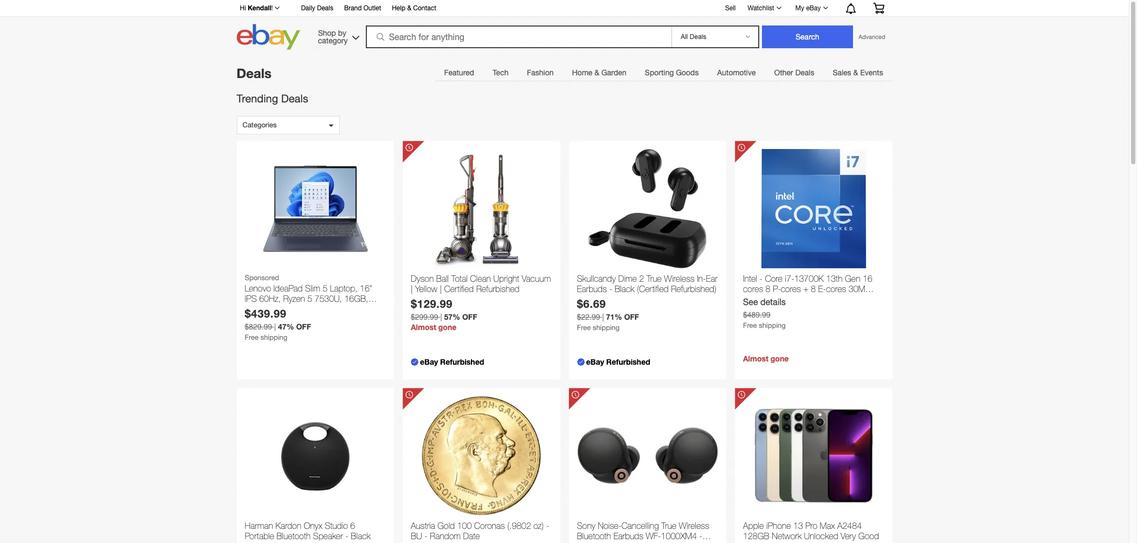 Task type: vqa. For each thing, say whether or not it's contained in the screenshot.
Apple
yes



Task type: locate. For each thing, give the bounding box(es) containing it.
refurbished down 71%
[[606, 357, 650, 366]]

1 vertical spatial gone
[[771, 354, 789, 363]]

true for cancelling
[[661, 521, 677, 531]]

certified
[[444, 284, 474, 294]]

tech
[[493, 68, 509, 77]]

0 vertical spatial gone
[[438, 323, 457, 332]]

gone inside dyson ball total clean upright vacuum | yellow | certified refurbished $129.99 $299.99 | 57% off almost gone
[[438, 323, 457, 332]]

yellow
[[415, 284, 438, 294]]

in-
[[697, 274, 706, 284]]

- down the studio
[[345, 531, 349, 541]]

ebay right my
[[806, 4, 821, 12]]

0 vertical spatial black
[[615, 284, 635, 294]]

wf-
[[646, 531, 661, 541]]

0 vertical spatial 5
[[323, 284, 328, 293]]

0 vertical spatial earbuds
[[577, 284, 607, 294]]

shipping down 47%
[[261, 333, 287, 342]]

earbuds down the skullcandy
[[577, 284, 607, 294]]

| left 57%
[[440, 313, 442, 322]]

| left yellow
[[411, 284, 413, 294]]

date
[[463, 531, 480, 541]]

1 horizontal spatial ebay refurbished
[[586, 357, 650, 366]]

off right 57%
[[462, 312, 477, 322]]

0 horizontal spatial 8
[[766, 284, 771, 294]]

black
[[615, 284, 635, 294], [351, 531, 371, 541], [577, 542, 597, 543]]

ear
[[706, 274, 718, 284]]

0 horizontal spatial &
[[407, 4, 411, 12]]

categories button
[[237, 117, 339, 134]]

1 horizontal spatial gone
[[771, 354, 789, 363]]

ebay for $129.99
[[420, 357, 438, 366]]

wireless up 1000xm4
[[679, 521, 709, 531]]

intel
[[743, 274, 757, 284]]

home & garden link
[[563, 62, 636, 83]]

almost down $299.99
[[411, 323, 436, 332]]

1 horizontal spatial ebay
[[586, 357, 604, 366]]

black down 6
[[351, 531, 371, 541]]

black for earbuds
[[615, 284, 635, 294]]

ryzen
[[283, 294, 305, 304]]

my ebay
[[796, 4, 821, 12]]

free down $489.99
[[743, 322, 757, 330]]

slim
[[305, 284, 320, 293]]

0 horizontal spatial cores
[[743, 284, 763, 294]]

1 horizontal spatial cores
[[781, 284, 801, 294]]

1 vertical spatial wireless
[[679, 521, 709, 531]]

free down $22.99
[[577, 324, 591, 332]]

austria
[[411, 521, 435, 531]]

black down sony
[[577, 542, 597, 543]]

- inside sony noise-cancelling true wireless bluetooth earbuds wf-1000xm4 - black
[[699, 531, 703, 541]]

0 horizontal spatial gone
[[438, 323, 457, 332]]

deals up trending at the left top of page
[[237, 66, 272, 81]]

refurbished down upright
[[476, 284, 520, 294]]

skullcandy dime 2 true wireless in-ear earbuds - black  (certified refurbished) $6.69 $22.99 | 71% off free shipping
[[577, 274, 718, 332]]

wireless inside sony noise-cancelling true wireless bluetooth earbuds wf-1000xm4 - black
[[679, 521, 709, 531]]

2 bluetooth from the left
[[577, 531, 611, 541]]

gold
[[438, 521, 455, 531]]

true for 2
[[647, 274, 662, 284]]

!
[[271, 4, 273, 12]]

2 ebay refurbished from the left
[[586, 357, 650, 366]]

shop by category banner
[[234, 0, 893, 53]]

sporting goods link
[[636, 62, 708, 83]]

gone down 57%
[[438, 323, 457, 332]]

1 vertical spatial black
[[351, 531, 371, 541]]

1 horizontal spatial free
[[577, 324, 591, 332]]

2 horizontal spatial ebay
[[806, 4, 821, 12]]

1 horizontal spatial 8
[[811, 284, 816, 294]]

cores
[[743, 284, 763, 294], [781, 284, 801, 294], [826, 284, 846, 294]]

off right 47%
[[296, 322, 311, 331]]

2 horizontal spatial off
[[624, 312, 639, 322]]

cores down 13th
[[826, 284, 846, 294]]

5 down slim
[[307, 294, 312, 304]]

menu bar
[[435, 61, 893, 83]]

| down ball
[[440, 284, 442, 294]]

trending deals
[[237, 92, 308, 105]]

& inside the account navigation
[[407, 4, 411, 12]]

None submit
[[762, 25, 853, 48]]

2 horizontal spatial free
[[743, 322, 757, 330]]

off inside skullcandy dime 2 true wireless in-ear earbuds - black  (certified refurbished) $6.69 $22.99 | 71% off free shipping
[[624, 312, 639, 322]]

tab list containing featured
[[435, 61, 893, 83]]

bluetooth down sony
[[577, 531, 611, 541]]

2 horizontal spatial cores
[[826, 284, 846, 294]]

true inside sony noise-cancelling true wireless bluetooth earbuds wf-1000xm4 - black
[[661, 521, 677, 531]]

shipping down $489.99
[[759, 322, 786, 330]]

upright
[[493, 274, 519, 284]]

deals right other
[[795, 68, 814, 77]]

automotive
[[717, 68, 756, 77]]

wireless inside skullcandy dime 2 true wireless in-ear earbuds - black  (certified refurbished) $6.69 $22.99 | 71% off free shipping
[[664, 274, 695, 284]]

1 horizontal spatial shipping
[[593, 324, 620, 332]]

shop by category
[[318, 28, 348, 45]]

cores down intel
[[743, 284, 763, 294]]

0 horizontal spatial 5
[[307, 294, 312, 304]]

skullcandy dime 2 true wireless in-ear earbuds - black  (certified refurbished) link
[[577, 274, 718, 297]]

deals inside the account navigation
[[317, 4, 333, 12]]

featured
[[444, 68, 474, 77]]

8 right +
[[811, 284, 816, 294]]

shop
[[318, 28, 336, 37]]

cache,
[[743, 295, 769, 304]]

0 horizontal spatial bluetooth
[[277, 531, 311, 541]]

0 horizontal spatial earbuds
[[577, 284, 607, 294]]

cores down i7-
[[781, 284, 801, 294]]

$22.99
[[577, 313, 600, 322]]

- right oz)
[[546, 521, 549, 531]]

1 vertical spatial 5
[[307, 294, 312, 304]]

onyx
[[304, 521, 322, 531]]

apple iphone 13 pro max a2484 128gb network unlocked very good
[[743, 521, 879, 541]]

austria gold 100 coronas (.9802 oz) - bu - random date
[[411, 521, 549, 541]]

shipping down 71%
[[593, 324, 620, 332]]

fashion
[[527, 68, 554, 77]]

tab list
[[435, 61, 893, 83]]

1 vertical spatial true
[[661, 521, 677, 531]]

bluetooth down kardon
[[277, 531, 311, 541]]

bluetooth inside sony noise-cancelling true wireless bluetooth earbuds wf-1000xm4 - black
[[577, 531, 611, 541]]

1 vertical spatial earbuds
[[614, 531, 644, 541]]

true up 1000xm4
[[661, 521, 677, 531]]

shipping inside skullcandy dime 2 true wireless in-ear earbuds - black  (certified refurbished) $6.69 $22.99 | 71% off free shipping
[[593, 324, 620, 332]]

true up the (certified
[[647, 274, 662, 284]]

ebay refurbished
[[420, 357, 484, 366], [586, 357, 650, 366]]

almost gone
[[743, 354, 789, 363]]

other
[[774, 68, 793, 77]]

true inside skullcandy dime 2 true wireless in-ear earbuds - black  (certified refurbished) $6.69 $22.99 | 71% off free shipping
[[647, 274, 662, 284]]

0 horizontal spatial free
[[245, 333, 259, 342]]

0 horizontal spatial shipping
[[261, 333, 287, 342]]

category
[[318, 36, 348, 45]]

off inside $439.99 $829.99 | 47% off free shipping
[[296, 322, 311, 331]]

a2484
[[838, 521, 862, 531]]

almost down $489.99
[[743, 354, 769, 363]]

free inside see details $489.99 free shipping
[[743, 322, 757, 330]]

free inside skullcandy dime 2 true wireless in-ear earbuds - black  (certified refurbished) $6.69 $22.99 | 71% off free shipping
[[577, 324, 591, 332]]

refurbished for $6.69
[[606, 357, 650, 366]]

5 up 7530u,
[[323, 284, 328, 293]]

& right help
[[407, 4, 411, 12]]

2 vertical spatial black
[[577, 542, 597, 543]]

& right "home"
[[595, 68, 599, 77]]

kendall
[[248, 4, 271, 12]]

Search for anything text field
[[367, 27, 669, 47]]

black inside harman kardon onyx studio 6 portable bluetooth speaker - black
[[351, 531, 371, 541]]

2 cores from the left
[[781, 284, 801, 294]]

black down dime
[[615, 284, 635, 294]]

deals right daily
[[317, 4, 333, 12]]

skullcandy
[[577, 274, 616, 284]]

2 horizontal spatial shipping
[[759, 322, 786, 330]]

0 horizontal spatial black
[[351, 531, 371, 541]]

pro
[[806, 521, 817, 531]]

ebay refurbished down 57%
[[420, 357, 484, 366]]

0 vertical spatial true
[[647, 274, 662, 284]]

earbuds down cancelling
[[614, 531, 644, 541]]

brand outlet
[[344, 4, 381, 12]]

help
[[392, 4, 406, 12]]

shipping inside $439.99 $829.99 | 47% off free shipping
[[261, 333, 287, 342]]

by
[[338, 28, 346, 37]]

| left 71%
[[602, 313, 604, 322]]

1 bluetooth from the left
[[277, 531, 311, 541]]

shipping
[[759, 322, 786, 330], [593, 324, 620, 332], [261, 333, 287, 342]]

2 horizontal spatial &
[[854, 68, 858, 77]]

$129.99
[[411, 297, 453, 310]]

daily deals
[[301, 4, 333, 12]]

0 vertical spatial almost
[[411, 323, 436, 332]]

refurbished)
[[671, 284, 717, 294]]

1 vertical spatial almost
[[743, 354, 769, 363]]

off right 71%
[[624, 312, 639, 322]]

2 horizontal spatial black
[[615, 284, 635, 294]]

refurbished down 57%
[[440, 357, 484, 366]]

1 horizontal spatial black
[[577, 542, 597, 543]]

none submit inside shop by category banner
[[762, 25, 853, 48]]

1 ebay refurbished from the left
[[420, 357, 484, 366]]

free down "$829.99"
[[245, 333, 259, 342]]

categories
[[243, 121, 277, 129]]

ebay down $22.99
[[586, 357, 604, 366]]

- right 1000xm4
[[699, 531, 703, 541]]

laptop,
[[330, 284, 358, 293]]

$829.99
[[245, 323, 272, 331]]

black inside skullcandy dime 2 true wireless in-ear earbuds - black  (certified refurbished) $6.69 $22.99 | 71% off free shipping
[[615, 284, 635, 294]]

& for events
[[854, 68, 858, 77]]

1 horizontal spatial &
[[595, 68, 599, 77]]

0 horizontal spatial ebay refurbished
[[420, 357, 484, 366]]

$299.99
[[411, 313, 438, 322]]

gen
[[845, 274, 861, 284]]

+
[[803, 284, 809, 294]]

wireless up refurbished)
[[664, 274, 695, 284]]

1 horizontal spatial off
[[462, 312, 477, 322]]

- down the skullcandy
[[609, 284, 612, 294]]

deals for daily deals
[[317, 4, 333, 12]]

8 left p-
[[766, 284, 771, 294]]

1 horizontal spatial bluetooth
[[577, 531, 611, 541]]

| inside skullcandy dime 2 true wireless in-ear earbuds - black  (certified refurbished) $6.69 $22.99 | 71% off free shipping
[[602, 313, 604, 322]]

60hz,
[[259, 294, 281, 304]]

- right intel
[[760, 274, 763, 284]]

1 horizontal spatial earbuds
[[614, 531, 644, 541]]

deals up categories popup button
[[281, 92, 308, 105]]

0 horizontal spatial off
[[296, 322, 311, 331]]

5
[[323, 284, 328, 293], [307, 294, 312, 304]]

cancelling
[[622, 521, 659, 531]]

coronas
[[474, 521, 505, 531]]

outlet
[[364, 4, 381, 12]]

apple
[[743, 521, 764, 531]]

0 horizontal spatial almost
[[411, 323, 436, 332]]

0 vertical spatial wireless
[[664, 274, 695, 284]]

almost
[[411, 323, 436, 332], [743, 354, 769, 363]]

bluetooth
[[277, 531, 311, 541], [577, 531, 611, 541]]

ebay down $299.99
[[420, 357, 438, 366]]

lenovo ideapad slim 5 laptop, 16" ips  60hz, ryzen 5 7530u, 16gb, 512gb link
[[245, 284, 386, 314]]

| left 47%
[[274, 323, 276, 331]]

black for speaker
[[351, 531, 371, 541]]

0 horizontal spatial ebay
[[420, 357, 438, 366]]

1 horizontal spatial 5
[[323, 284, 328, 293]]

& right sales in the top of the page
[[854, 68, 858, 77]]

13700k
[[794, 274, 824, 284]]

47%
[[278, 322, 294, 331]]

ebay refurbished down 71%
[[586, 357, 650, 366]]

gone down see details $489.99 free shipping
[[771, 354, 789, 363]]

wireless
[[664, 274, 695, 284], [679, 521, 709, 531]]

earbuds
[[577, 284, 607, 294], [614, 531, 644, 541]]

shipping inside see details $489.99 free shipping
[[759, 322, 786, 330]]



Task type: describe. For each thing, give the bounding box(es) containing it.
wireless for sony noise-cancelling true wireless bluetooth earbuds wf-1000xm4 - black
[[679, 521, 709, 531]]

deals link
[[237, 66, 272, 81]]

- right bu
[[425, 531, 428, 541]]

shop by category button
[[313, 24, 362, 47]]

$439.99 $829.99 | 47% off free shipping
[[245, 307, 311, 342]]

total
[[451, 274, 468, 284]]

sell link
[[720, 4, 741, 12]]

studio
[[325, 521, 348, 531]]

apple iphone 13 pro max a2484 128gb network unlocked very good link
[[743, 521, 884, 543]]

71%
[[606, 312, 622, 322]]

ebay inside the account navigation
[[806, 4, 821, 12]]

earbuds inside sony noise-cancelling true wireless bluetooth earbuds wf-1000xm4 - black
[[614, 531, 644, 541]]

1000xm4
[[661, 531, 697, 541]]

16gb,
[[344, 294, 368, 304]]

sony noise-cancelling true wireless bluetooth earbuds wf-1000xm4 - black
[[577, 521, 709, 543]]

sporting goods
[[645, 68, 699, 77]]

lenovo
[[245, 284, 271, 293]]

& for contact
[[407, 4, 411, 12]]

7530u,
[[315, 294, 342, 304]]

watchlist link
[[742, 2, 786, 15]]

harman kardon onyx studio 6 portable bluetooth speaker - black link
[[245, 521, 386, 543]]

1 8 from the left
[[766, 284, 771, 294]]

ideapad
[[274, 284, 303, 293]]

dyson ball total clean upright vacuum | yellow | certified refurbished $129.99 $299.99 | 57% off almost gone
[[411, 274, 551, 332]]

harman
[[245, 521, 273, 531]]

events
[[860, 68, 883, 77]]

ebay for $6.69
[[586, 357, 604, 366]]

trending
[[237, 92, 278, 105]]

dyson
[[411, 274, 434, 284]]

iphone
[[766, 521, 791, 531]]

3.4...
[[772, 295, 791, 304]]

off inside dyson ball total clean upright vacuum | yellow | certified refurbished $129.99 $299.99 | 57% off almost gone
[[462, 312, 477, 322]]

16
[[863, 274, 873, 284]]

black inside sony noise-cancelling true wireless bluetooth earbuds wf-1000xm4 - black
[[577, 542, 597, 543]]

sales & events
[[833, 68, 883, 77]]

goods
[[676, 68, 699, 77]]

bluetooth inside harman kardon onyx studio 6 portable bluetooth speaker - black
[[277, 531, 311, 541]]

brand outlet link
[[344, 3, 381, 15]]

garden
[[602, 68, 627, 77]]

deals for other deals
[[795, 68, 814, 77]]

ball
[[436, 274, 449, 284]]

max
[[820, 521, 835, 531]]

- inside harman kardon onyx studio 6 portable bluetooth speaker - black
[[345, 531, 349, 541]]

automotive link
[[708, 62, 765, 83]]

ebay refurbished for $6.69
[[586, 357, 650, 366]]

earbuds inside skullcandy dime 2 true wireless in-ear earbuds - black  (certified refurbished) $6.69 $22.99 | 71% off free shipping
[[577, 284, 607, 294]]

13th
[[826, 274, 843, 284]]

details
[[761, 297, 786, 307]]

sell
[[725, 4, 736, 12]]

100
[[457, 521, 472, 531]]

home & garden
[[572, 68, 627, 77]]

30m
[[849, 284, 865, 294]]

clean
[[470, 274, 491, 284]]

13
[[794, 521, 803, 531]]

- inside intel - core i7-13700k 13th gen 16 cores 8 p-cores + 8 e-cores 30m cache, 3.4...
[[760, 274, 763, 284]]

good
[[859, 531, 879, 541]]

intel - core i7-13700k 13th gen 16 cores 8 p-cores + 8 e-cores 30m cache, 3.4...
[[743, 274, 873, 304]]

ips
[[245, 294, 257, 304]]

very
[[841, 531, 856, 541]]

almost inside dyson ball total clean upright vacuum | yellow | certified refurbished $129.99 $299.99 | 57% off almost gone
[[411, 323, 436, 332]]

daily deals link
[[301, 3, 333, 15]]

unlocked
[[804, 531, 838, 541]]

128gb
[[743, 531, 770, 541]]

account navigation
[[234, 0, 893, 17]]

dime
[[618, 274, 637, 284]]

my
[[796, 4, 804, 12]]

help & contact
[[392, 4, 436, 12]]

& for garden
[[595, 68, 599, 77]]

speaker
[[313, 531, 343, 541]]

1 cores from the left
[[743, 284, 763, 294]]

(certified
[[637, 284, 669, 294]]

sony noise-cancelling true wireless bluetooth earbuds wf-1000xm4 - black link
[[577, 521, 718, 543]]

free inside $439.99 $829.99 | 47% off free shipping
[[245, 333, 259, 342]]

random
[[430, 531, 461, 541]]

daily
[[301, 4, 315, 12]]

2
[[639, 274, 644, 284]]

e-
[[818, 284, 826, 294]]

$6.69
[[577, 297, 606, 310]]

refurbished for $129.99
[[440, 357, 484, 366]]

hi
[[240, 4, 246, 12]]

sporting
[[645, 68, 674, 77]]

16"
[[360, 284, 372, 293]]

57%
[[444, 312, 460, 322]]

featured link
[[435, 62, 483, 83]]

$489.99
[[743, 311, 771, 319]]

refurbished inside dyson ball total clean upright vacuum | yellow | certified refurbished $129.99 $299.99 | 57% off almost gone
[[476, 284, 520, 294]]

- inside skullcandy dime 2 true wireless in-ear earbuds - black  (certified refurbished) $6.69 $22.99 | 71% off free shipping
[[609, 284, 612, 294]]

help & contact link
[[392, 3, 436, 15]]

| inside $439.99 $829.99 | 47% off free shipping
[[274, 323, 276, 331]]

dyson ball total clean upright vacuum | yellow | certified refurbished link
[[411, 274, 552, 297]]

portable
[[245, 531, 274, 541]]

sales & events link
[[824, 62, 893, 83]]

brand
[[344, 4, 362, 12]]

3 cores from the left
[[826, 284, 846, 294]]

wireless for skullcandy dime 2 true wireless in-ear earbuds - black  (certified refurbished) $6.69 $22.99 | 71% off free shipping
[[664, 274, 695, 284]]

1 horizontal spatial almost
[[743, 354, 769, 363]]

watchlist
[[748, 4, 774, 12]]

$439.99
[[245, 307, 287, 320]]

your shopping cart image
[[872, 3, 885, 14]]

see details $489.99 free shipping
[[743, 297, 786, 330]]

menu bar containing featured
[[435, 61, 893, 83]]

other deals
[[774, 68, 814, 77]]

ebay refurbished for $299.99
[[420, 357, 484, 366]]

2 8 from the left
[[811, 284, 816, 294]]

deals for trending deals
[[281, 92, 308, 105]]

sales
[[833, 68, 851, 77]]



